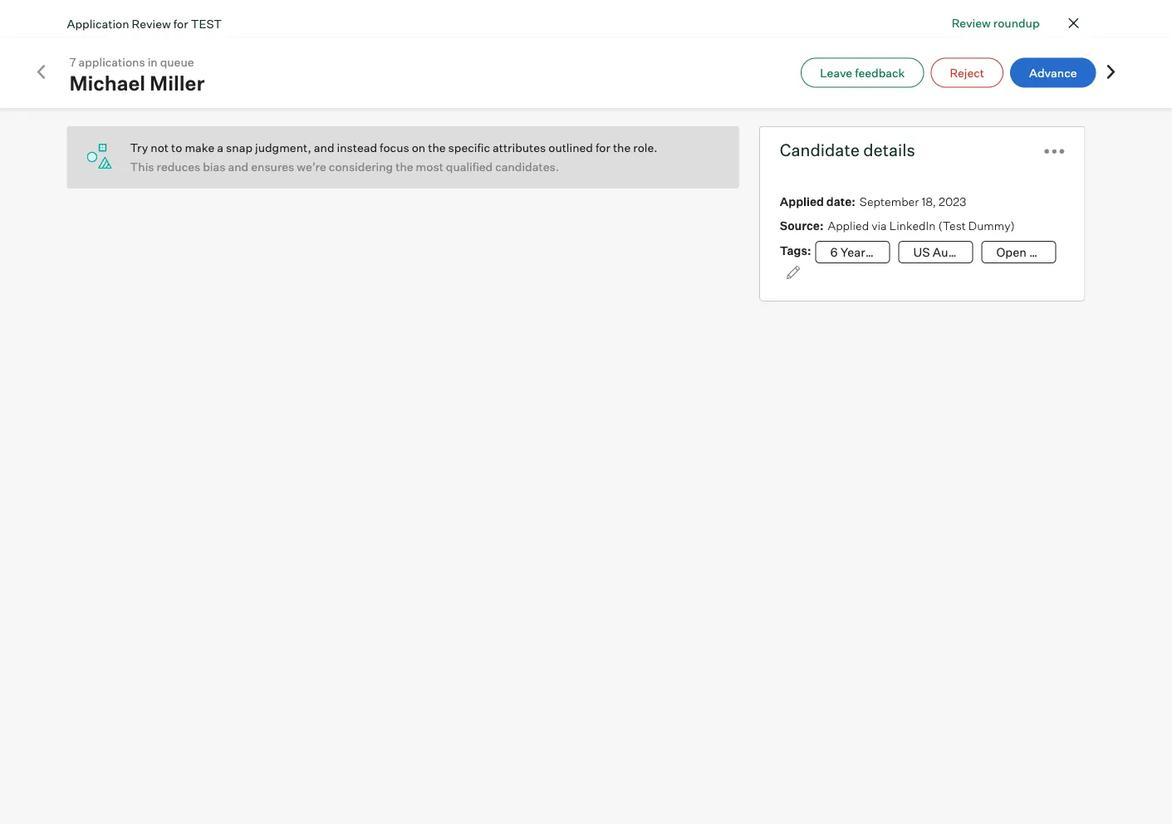 Task type: locate. For each thing, give the bounding box(es) containing it.
0 horizontal spatial for
[[173, 16, 188, 31]]

authorized
[[933, 245, 995, 260]]

and
[[314, 140, 334, 155], [228, 160, 249, 174]]

us authorized
[[914, 245, 995, 260]]

make
[[185, 140, 215, 155]]

for
[[173, 16, 188, 31], [596, 140, 611, 155]]

in
[[148, 55, 158, 69]]

snap
[[226, 140, 253, 155]]

7 applications in queue michael miller
[[69, 55, 205, 96]]

next image
[[1103, 64, 1120, 80]]

1 horizontal spatial applied
[[828, 218, 869, 233]]

qualified
[[446, 160, 493, 174]]

1 horizontal spatial for
[[596, 140, 611, 155]]

7
[[69, 55, 76, 69]]

reduces
[[157, 160, 200, 174]]

1 horizontal spatial and
[[314, 140, 334, 155]]

0 vertical spatial for
[[173, 16, 188, 31]]

leave feedback
[[820, 65, 905, 80]]

most
[[416, 160, 444, 174]]

ensures
[[251, 160, 294, 174]]

date:
[[827, 194, 856, 209]]

review left the roundup on the right
[[952, 15, 991, 30]]

1 vertical spatial for
[[596, 140, 611, 155]]

the down focus
[[396, 160, 413, 174]]

add a candidate tag image
[[787, 266, 800, 279]]

2 horizontal spatial the
[[613, 140, 631, 155]]

0 horizontal spatial applied
[[780, 194, 824, 209]]

roundup
[[994, 15, 1040, 30]]

linkedin
[[890, 218, 936, 233]]

advance
[[1029, 65, 1077, 80]]

18,
[[922, 194, 936, 209]]

on
[[412, 140, 426, 155]]

applied up source:
[[780, 194, 824, 209]]

not
[[151, 140, 169, 155]]

tags:
[[780, 243, 811, 258]]

applied down the date: at top
[[828, 218, 869, 233]]

judgment,
[[255, 140, 311, 155]]

for right outlined
[[596, 140, 611, 155]]

1 horizontal spatial the
[[428, 140, 446, 155]]

application review for test
[[67, 16, 222, 31]]

queue
[[160, 55, 194, 69]]

the
[[428, 140, 446, 155], [613, 140, 631, 155], [396, 160, 413, 174]]

review roundup link
[[952, 14, 1040, 32]]

try
[[130, 140, 148, 155]]

review up in
[[132, 16, 171, 31]]

and up the we're
[[314, 140, 334, 155]]

next element
[[1103, 64, 1120, 82]]

the left role.
[[613, 140, 631, 155]]

reject button
[[931, 58, 1004, 88]]

test
[[191, 16, 222, 31]]

source: applied via linkedin (test dummy)
[[780, 218, 1015, 233]]

applied
[[780, 194, 824, 209], [828, 218, 869, 233]]

this
[[130, 160, 154, 174]]

and down snap
[[228, 160, 249, 174]]

0 vertical spatial and
[[314, 140, 334, 155]]

advance button
[[1010, 58, 1096, 88]]

outlined
[[549, 140, 593, 155]]

leave feedback button
[[801, 58, 924, 88]]

close image
[[1064, 13, 1084, 33]]

for inside try not to make a snap judgment, and instead focus on the specific attributes outlined for the role. this reduces bias and ensures we're considering the most qualified candidates.
[[596, 140, 611, 155]]

1 vertical spatial applied
[[828, 218, 869, 233]]

the right the on
[[428, 140, 446, 155]]

0 horizontal spatial and
[[228, 160, 249, 174]]

for left test
[[173, 16, 188, 31]]

review
[[952, 15, 991, 30], [132, 16, 171, 31]]

dummy)
[[969, 218, 1015, 233]]

details
[[863, 140, 916, 160]]



Task type: vqa. For each thing, say whether or not it's contained in the screenshot.
date: on the top of page
yes



Task type: describe. For each thing, give the bounding box(es) containing it.
leave
[[820, 65, 853, 80]]

2023
[[939, 194, 967, 209]]

reject
[[950, 65, 985, 80]]

via
[[872, 218, 887, 233]]

candidate details
[[780, 140, 916, 160]]

1 horizontal spatial review
[[952, 15, 991, 30]]

bias
[[203, 160, 226, 174]]

michael
[[69, 71, 145, 96]]

specific
[[448, 140, 490, 155]]

miller
[[150, 71, 205, 96]]

attributes
[[493, 140, 546, 155]]

role.
[[633, 140, 658, 155]]

instead
[[337, 140, 377, 155]]

us
[[914, 245, 930, 260]]

review roundup
[[952, 15, 1040, 30]]

0 horizontal spatial the
[[396, 160, 413, 174]]

application
[[67, 16, 129, 31]]

we're
[[297, 160, 326, 174]]

michael miller link
[[69, 71, 205, 96]]

(test
[[938, 218, 966, 233]]

focus
[[380, 140, 409, 155]]

source:
[[780, 218, 824, 233]]

try not to make a snap judgment, and instead focus on the specific attributes outlined for the role. this reduces bias and ensures we're considering the most qualified candidates.
[[130, 140, 658, 174]]

0 horizontal spatial review
[[132, 16, 171, 31]]

0 vertical spatial applied
[[780, 194, 824, 209]]

candidate
[[780, 140, 860, 160]]

applied date: september 18, 2023
[[780, 194, 967, 209]]

to
[[171, 140, 182, 155]]

a
[[217, 140, 224, 155]]

feedback
[[855, 65, 905, 80]]

candidate actions image
[[1045, 149, 1065, 154]]

1 vertical spatial and
[[228, 160, 249, 174]]

applications
[[79, 55, 145, 69]]

candidate actions element
[[1045, 135, 1065, 165]]

previous element
[[33, 64, 49, 82]]

candidates.
[[495, 160, 559, 174]]

september
[[860, 194, 919, 209]]

considering
[[329, 160, 393, 174]]



